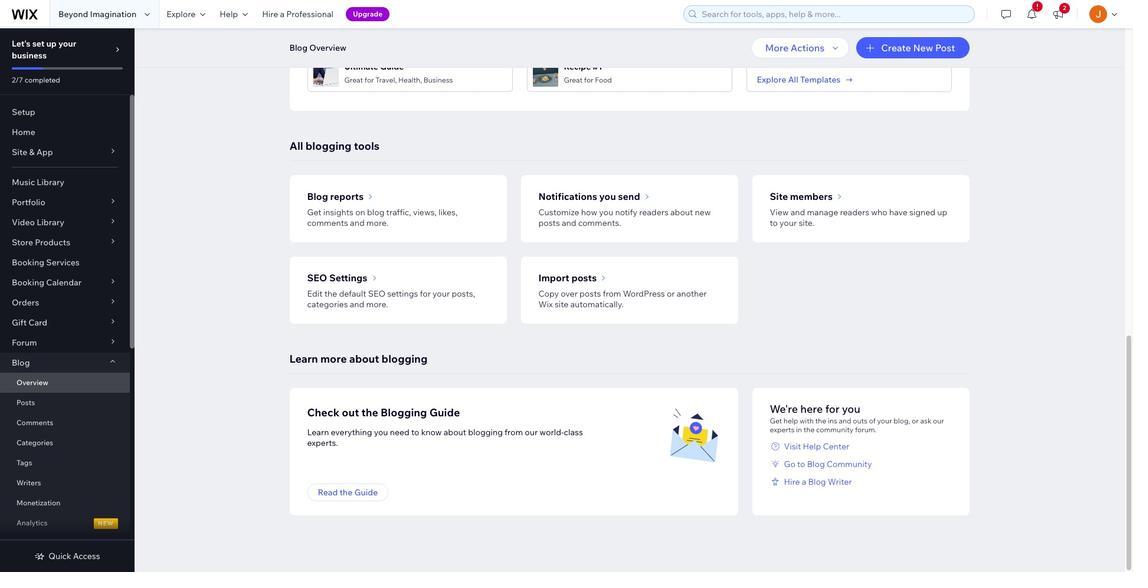 Task type: vqa. For each thing, say whether or not it's contained in the screenshot.


Task type: locate. For each thing, give the bounding box(es) containing it.
1 horizontal spatial or
[[912, 417, 919, 426]]

and inside get insights on blog traffic, views, likes, comments and more.
[[350, 218, 365, 228]]

1 horizontal spatial blogging
[[382, 352, 428, 366]]

your inside we're here for you get help with the ins and outs of your blog, or ask our experts in the community forum.
[[878, 417, 892, 426]]

0 vertical spatial about
[[671, 207, 693, 218]]

categories down upgrade button
[[386, 25, 422, 33]]

1 vertical spatial overview
[[17, 378, 48, 387]]

blog reports
[[307, 191, 364, 203]]

help
[[220, 9, 238, 19], [803, 442, 821, 452]]

1 vertical spatial get
[[770, 417, 782, 426]]

ultimate guide great for travel, health, business
[[345, 61, 453, 84]]

another
[[677, 289, 707, 299]]

more. right on on the left
[[367, 218, 389, 228]]

overview down professional at the top
[[309, 43, 347, 53]]

from left world- on the left of page
[[505, 427, 523, 438]]

posts inside customize how you notify readers about new posts and comments.
[[539, 218, 560, 228]]

blogging right know
[[468, 427, 503, 438]]

create
[[882, 42, 911, 54]]

1 horizontal spatial guide
[[380, 61, 404, 72]]

views,
[[413, 207, 437, 218]]

you inside learn everything you need to know about blogging from our world-class experts.
[[374, 427, 388, 438]]

on
[[356, 207, 365, 218]]

1 horizontal spatial get
[[770, 417, 782, 426]]

learn inside learn everything you need to know about blogging from our world-class experts.
[[307, 427, 329, 438]]

reports
[[330, 191, 364, 203]]

0 horizontal spatial a
[[280, 9, 285, 19]]

overview up posts
[[17, 378, 48, 387]]

1 vertical spatial seo
[[368, 289, 386, 299]]

your right of
[[878, 417, 892, 426]]

site inside site & app popup button
[[12, 147, 27, 158]]

and inside customize how you notify readers about new posts and comments.
[[562, 218, 577, 228]]

0 vertical spatial from
[[603, 289, 621, 299]]

0 vertical spatial library
[[37, 177, 64, 188]]

to left 'site.'
[[770, 218, 778, 228]]

gift card button
[[0, 313, 130, 333]]

blog inside button
[[290, 43, 308, 53]]

0 horizontal spatial seo
[[307, 272, 327, 284]]

analytics
[[17, 519, 47, 528]]

actions
[[791, 42, 825, 54]]

0 vertical spatial up
[[46, 38, 57, 49]]

1 vertical spatial hire
[[784, 477, 800, 488]]

guide right ultimate
[[380, 61, 404, 72]]

1 vertical spatial booking
[[12, 277, 44, 288]]

get inside we're here for you get help with the ins and outs of your blog, or ask our experts in the community forum.
[[770, 417, 782, 426]]

2 library from the top
[[37, 217, 64, 228]]

for down ultimate
[[365, 75, 374, 84]]

the inside edit the default seo settings for your posts, categories and more.
[[325, 289, 337, 299]]

0 horizontal spatial guide
[[354, 488, 378, 498]]

0 vertical spatial guide
[[380, 61, 404, 72]]

a for blog
[[802, 477, 807, 488]]

posts right "over"
[[580, 289, 601, 299]]

0 vertical spatial get
[[307, 207, 322, 218]]

2 more. from the top
[[366, 299, 388, 310]]

0 vertical spatial business
[[838, 25, 867, 33]]

view
[[770, 207, 789, 218]]

guide right 'read'
[[354, 488, 378, 498]]

0 horizontal spatial up
[[46, 38, 57, 49]]

great up recipe
[[564, 25, 583, 33]]

site left & on the top left of page
[[12, 147, 27, 158]]

up right set
[[46, 38, 57, 49]]

2 booking from the top
[[12, 277, 44, 288]]

setup
[[12, 107, 35, 117]]

1 vertical spatial or
[[912, 417, 919, 426]]

comments.
[[578, 218, 621, 228]]

posts down 'notifications'
[[539, 218, 560, 228]]

your left posts,
[[433, 289, 450, 299]]

or left ask
[[912, 417, 919, 426]]

2 horizontal spatial blogging
[[468, 427, 503, 438]]

portfolio button
[[0, 192, 130, 213]]

world-
[[540, 427, 564, 438]]

blog for blog overview
[[290, 43, 308, 53]]

2 vertical spatial to
[[798, 459, 806, 470]]

Search for tools, apps, help & more... field
[[698, 6, 971, 22]]

about inside customize how you notify readers about new posts and comments.
[[671, 207, 693, 218]]

1 vertical spatial library
[[37, 217, 64, 228]]

blog up insights at left
[[307, 191, 328, 203]]

travel, down search for tools, apps, help & more... field at top right
[[815, 25, 836, 33]]

the right in at right bottom
[[804, 426, 815, 435]]

blogging up blogging
[[382, 352, 428, 366]]

recipe
[[564, 61, 591, 72]]

1 more. from the top
[[367, 218, 389, 228]]

learn
[[290, 352, 318, 366], [307, 427, 329, 438]]

and inside view and manage readers who have signed up to your site.
[[791, 207, 805, 218]]

blog down hire a professional
[[290, 43, 308, 53]]

and down site members
[[791, 207, 805, 218]]

blog down forum
[[12, 358, 30, 368]]

edit the default seo settings for your posts, categories and more.
[[307, 289, 475, 310]]

0 horizontal spatial help
[[220, 9, 238, 19]]

you up outs
[[842, 403, 861, 416]]

your left 'site.'
[[780, 218, 797, 228]]

0 vertical spatial all
[[376, 25, 384, 33]]

to
[[770, 218, 778, 228], [412, 427, 419, 438], [798, 459, 806, 470]]

1 vertical spatial all
[[789, 74, 799, 85]]

0 vertical spatial our
[[934, 417, 945, 426]]

hire right the help button
[[262, 9, 278, 19]]

0 vertical spatial a
[[280, 9, 285, 19]]

seo up edit
[[307, 272, 327, 284]]

1 horizontal spatial readers
[[840, 207, 870, 218]]

over
[[561, 289, 578, 299]]

more. inside edit the default seo settings for your posts, categories and more.
[[366, 299, 388, 310]]

2 vertical spatial posts
[[580, 289, 601, 299]]

and left how
[[562, 218, 577, 228]]

great down ultimate
[[345, 75, 363, 84]]

site
[[12, 147, 27, 158], [770, 191, 788, 203]]

0 horizontal spatial our
[[525, 427, 538, 438]]

for
[[365, 25, 374, 33], [584, 25, 594, 33], [804, 25, 813, 33], [365, 75, 374, 84], [584, 75, 594, 84], [420, 289, 431, 299], [826, 403, 840, 416]]

1 horizontal spatial a
[[802, 477, 807, 488]]

1 booking from the top
[[12, 257, 44, 268]]

help button
[[213, 0, 255, 28]]

0 horizontal spatial health,
[[399, 75, 422, 84]]

from inside learn everything you need to know about blogging from our world-class experts.
[[505, 427, 523, 438]]

0 vertical spatial help
[[220, 9, 238, 19]]

all
[[376, 25, 384, 33], [789, 74, 799, 85], [290, 139, 303, 153]]

our inside learn everything you need to know about blogging from our world-class experts.
[[525, 427, 538, 438]]

you inside we're here for you get help with the ins and outs of your blog, or ask our experts in the community forum.
[[842, 403, 861, 416]]

0 vertical spatial posts
[[539, 218, 560, 228]]

0 horizontal spatial from
[[505, 427, 523, 438]]

1 horizontal spatial overview
[[309, 43, 347, 53]]

seo settings
[[307, 272, 368, 284]]

1 horizontal spatial help
[[803, 442, 821, 452]]

1 horizontal spatial business
[[838, 25, 867, 33]]

blog
[[290, 43, 308, 53], [307, 191, 328, 203], [12, 358, 30, 368], [807, 459, 825, 470], [809, 477, 826, 488]]

0 vertical spatial site
[[12, 147, 27, 158]]

more.
[[367, 218, 389, 228], [366, 299, 388, 310]]

our
[[934, 417, 945, 426], [525, 427, 538, 438]]

visit
[[784, 442, 801, 452]]

library inside music library link
[[37, 177, 64, 188]]

0 horizontal spatial get
[[307, 207, 322, 218]]

you
[[600, 191, 616, 203], [599, 207, 614, 218], [842, 403, 861, 416], [374, 427, 388, 438]]

more. down settings
[[366, 299, 388, 310]]

great inside the ultimate guide great for travel, health, business
[[345, 75, 363, 84]]

health,
[[595, 25, 619, 33], [399, 75, 422, 84]]

2 vertical spatial about
[[444, 427, 466, 438]]

posts inside copy over posts from wordpress or another wix site automatically.
[[580, 289, 601, 299]]

booking for booking services
[[12, 257, 44, 268]]

check
[[307, 406, 340, 420]]

2 vertical spatial blogging
[[468, 427, 503, 438]]

quick access
[[49, 551, 100, 562]]

for right 'settings'
[[420, 289, 431, 299]]

beyond imagination
[[58, 9, 137, 19]]

a down the go to blog community
[[802, 477, 807, 488]]

notifications you send
[[539, 191, 640, 203]]

wix
[[539, 299, 553, 310]]

about right know
[[444, 427, 466, 438]]

guide up know
[[430, 406, 460, 420]]

our left world- on the left of page
[[525, 427, 538, 438]]

1 horizontal spatial travel,
[[815, 25, 836, 33]]

business
[[12, 50, 47, 61]]

0 horizontal spatial about
[[349, 352, 379, 366]]

1 horizontal spatial site
[[770, 191, 788, 203]]

or inside we're here for you get help with the ins and outs of your blog, or ask our experts in the community forum.
[[912, 417, 919, 426]]

travel, down ultimate
[[376, 75, 397, 84]]

0 horizontal spatial business
[[424, 75, 453, 84]]

categories down comments
[[17, 439, 53, 448]]

notify
[[615, 207, 638, 218]]

wordpress
[[623, 289, 665, 299]]

store
[[12, 237, 33, 248]]

a left professional at the top
[[280, 9, 285, 19]]

0 vertical spatial booking
[[12, 257, 44, 268]]

0 vertical spatial more.
[[367, 218, 389, 228]]

or inside copy over posts from wordpress or another wix site automatically.
[[667, 289, 675, 299]]

insights
[[323, 207, 354, 218]]

0 vertical spatial travel,
[[815, 25, 836, 33]]

visit help center
[[784, 442, 850, 452]]

copy over posts from wordpress or another wix site automatically.
[[539, 289, 707, 310]]

1 horizontal spatial categories
[[386, 25, 422, 33]]

booking down the store
[[12, 257, 44, 268]]

get left insights at left
[[307, 207, 322, 218]]

0 horizontal spatial travel,
[[376, 75, 397, 84]]

from left wordpress
[[603, 289, 621, 299]]

2 horizontal spatial guide
[[430, 406, 460, 420]]

library up portfolio dropdown button
[[37, 177, 64, 188]]

overview inside button
[[309, 43, 347, 53]]

or
[[667, 289, 675, 299], [912, 417, 919, 426]]

business,
[[621, 25, 652, 33]]

get
[[307, 207, 322, 218], [770, 417, 782, 426]]

1 vertical spatial health,
[[399, 75, 422, 84]]

great down upgrade button
[[345, 25, 363, 33]]

seo inside edit the default seo settings for your posts, categories and more.
[[368, 289, 386, 299]]

1 vertical spatial business
[[424, 75, 453, 84]]

learn more about blogging
[[290, 352, 428, 366]]

to right need
[[412, 427, 419, 438]]

for left food
[[584, 75, 594, 84]]

about left new in the top of the page
[[671, 207, 693, 218]]

great down recipe
[[564, 75, 583, 84]]

blog down the go to blog community
[[809, 477, 826, 488]]

and right ins at right
[[839, 417, 852, 426]]

learn for learn everything you need to know about blogging from our world-class experts.
[[307, 427, 329, 438]]

0 horizontal spatial site
[[12, 147, 27, 158]]

1 vertical spatial categories
[[17, 439, 53, 448]]

1 horizontal spatial about
[[444, 427, 466, 438]]

1 vertical spatial more.
[[366, 299, 388, 310]]

learn left the more
[[290, 352, 318, 366]]

booking up orders
[[12, 277, 44, 288]]

1 horizontal spatial explore
[[757, 74, 787, 85]]

learn down check
[[307, 427, 329, 438]]

writers link
[[0, 474, 130, 494]]

1 vertical spatial to
[[412, 427, 419, 438]]

the inside button
[[340, 488, 353, 498]]

1 library from the top
[[37, 177, 64, 188]]

0 horizontal spatial readers
[[640, 207, 669, 218]]

great up more actions
[[784, 25, 802, 33]]

to right the go
[[798, 459, 806, 470]]

more
[[321, 352, 347, 366]]

the right 'read'
[[340, 488, 353, 498]]

booking calendar
[[12, 277, 82, 288]]

library inside video library popup button
[[37, 217, 64, 228]]

video
[[12, 217, 35, 228]]

great for great for travel, business
[[784, 25, 802, 33]]

0 horizontal spatial overview
[[17, 378, 48, 387]]

help
[[784, 417, 798, 426]]

posts
[[539, 218, 560, 228], [572, 272, 597, 284], [580, 289, 601, 299]]

0 horizontal spatial or
[[667, 289, 675, 299]]

0 vertical spatial health,
[[595, 25, 619, 33]]

for up ins at right
[[826, 403, 840, 416]]

1 horizontal spatial our
[[934, 417, 945, 426]]

posts up "over"
[[572, 272, 597, 284]]

our right ask
[[934, 417, 945, 426]]

1 vertical spatial travel,
[[376, 75, 397, 84]]

you left need
[[374, 427, 388, 438]]

readers left who
[[840, 207, 870, 218]]

0 horizontal spatial categories
[[17, 439, 53, 448]]

who
[[872, 207, 888, 218]]

1 vertical spatial up
[[938, 207, 948, 218]]

new
[[914, 42, 934, 54]]

blog inside popup button
[[12, 358, 30, 368]]

guide inside button
[[354, 488, 378, 498]]

great for all categories
[[345, 25, 422, 33]]

for inside the ultimate guide great for travel, health, business
[[365, 75, 374, 84]]

explore left the help button
[[167, 9, 196, 19]]

1 readers from the left
[[640, 207, 669, 218]]

0 horizontal spatial to
[[412, 427, 419, 438]]

seo right default
[[368, 289, 386, 299]]

and left blog
[[350, 218, 365, 228]]

1 horizontal spatial to
[[770, 218, 778, 228]]

your right set
[[58, 38, 76, 49]]

the right edit
[[325, 289, 337, 299]]

1 vertical spatial explore
[[757, 74, 787, 85]]

from
[[603, 289, 621, 299], [505, 427, 523, 438]]

0 vertical spatial overview
[[309, 43, 347, 53]]

class
[[564, 427, 583, 438]]

1 horizontal spatial hire
[[784, 477, 800, 488]]

the right out
[[362, 406, 378, 420]]

2 vertical spatial all
[[290, 139, 303, 153]]

1 vertical spatial learn
[[307, 427, 329, 438]]

0 horizontal spatial explore
[[167, 9, 196, 19]]

about right the more
[[349, 352, 379, 366]]

booking inside popup button
[[12, 277, 44, 288]]

2 vertical spatial guide
[[354, 488, 378, 498]]

or left another
[[667, 289, 675, 299]]

health, down great for all categories
[[399, 75, 422, 84]]

library up products
[[37, 217, 64, 228]]

monetization
[[17, 499, 60, 508]]

get down we're
[[770, 417, 782, 426]]

more
[[766, 42, 789, 54]]

you right how
[[599, 207, 614, 218]]

up right signed
[[938, 207, 948, 218]]

comments
[[17, 419, 53, 427]]

everything
[[331, 427, 372, 438]]

1 horizontal spatial health,
[[595, 25, 619, 33]]

travel, inside the ultimate guide great for travel, health, business
[[376, 75, 397, 84]]

site & app
[[12, 147, 53, 158]]

hire down the go
[[784, 477, 800, 488]]

health, left business,
[[595, 25, 619, 33]]

categories
[[386, 25, 422, 33], [17, 439, 53, 448]]

upgrade
[[353, 9, 383, 18]]

readers inside customize how you notify readers about new posts and comments.
[[640, 207, 669, 218]]

1 vertical spatial a
[[802, 477, 807, 488]]

2 readers from the left
[[840, 207, 870, 218]]

view and manage readers who have signed up to your site.
[[770, 207, 948, 228]]

1 vertical spatial our
[[525, 427, 538, 438]]

0 vertical spatial blogging
[[306, 139, 352, 153]]

2 horizontal spatial all
[[789, 74, 799, 85]]

0 vertical spatial hire
[[262, 9, 278, 19]]

we're
[[770, 403, 798, 416]]

1 vertical spatial about
[[349, 352, 379, 366]]

explore down more
[[757, 74, 787, 85]]

0 horizontal spatial hire
[[262, 9, 278, 19]]

and down settings
[[350, 299, 365, 310]]

ultimate
[[345, 61, 378, 72]]

monetization link
[[0, 494, 130, 514]]

1 horizontal spatial seo
[[368, 289, 386, 299]]

0 vertical spatial to
[[770, 218, 778, 228]]

writers
[[17, 479, 41, 488]]

categories inside sidebar "element"
[[17, 439, 53, 448]]

1 horizontal spatial from
[[603, 289, 621, 299]]

0 horizontal spatial all
[[290, 139, 303, 153]]

1 horizontal spatial up
[[938, 207, 948, 218]]

let's set up your business
[[12, 38, 76, 61]]

your inside the let's set up your business
[[58, 38, 76, 49]]

templates
[[801, 74, 841, 85]]

blogging left tools on the left top
[[306, 139, 352, 153]]

blog down visit help center
[[807, 459, 825, 470]]

2 horizontal spatial about
[[671, 207, 693, 218]]

blog,
[[894, 417, 911, 426]]

site up view
[[770, 191, 788, 203]]

readers right notify
[[640, 207, 669, 218]]

0 vertical spatial or
[[667, 289, 675, 299]]

travel,
[[815, 25, 836, 33], [376, 75, 397, 84]]

site
[[555, 299, 569, 310]]

site for site members
[[770, 191, 788, 203]]



Task type: describe. For each thing, give the bounding box(es) containing it.
music library
[[12, 177, 64, 188]]

go to blog community link
[[770, 459, 952, 470]]

video library
[[12, 217, 64, 228]]

1 vertical spatial posts
[[572, 272, 597, 284]]

site for site & app
[[12, 147, 27, 158]]

notifications
[[539, 191, 597, 203]]

store products
[[12, 237, 70, 248]]

need
[[390, 427, 410, 438]]

you inside customize how you notify readers about new posts and comments.
[[599, 207, 614, 218]]

automatically.
[[571, 299, 624, 310]]

how
[[581, 207, 598, 218]]

a for professional
[[280, 9, 285, 19]]

quick
[[49, 551, 71, 562]]

music library link
[[0, 172, 130, 192]]

forum button
[[0, 333, 130, 353]]

manage
[[807, 207, 839, 218]]

ask
[[921, 417, 932, 426]]

orders button
[[0, 293, 130, 313]]

0 vertical spatial seo
[[307, 272, 327, 284]]

set
[[32, 38, 44, 49]]

new
[[695, 207, 711, 218]]

great for travel, business
[[784, 25, 867, 33]]

create new post button
[[857, 37, 970, 58]]

learn everything you need to know about blogging from our world-class experts.
[[307, 427, 583, 449]]

2/7
[[12, 76, 23, 84]]

more. inside get insights on blog traffic, views, likes, comments and more.
[[367, 218, 389, 228]]

for inside we're here for you get help with the ins and outs of your blog, or ask our experts in the community forum.
[[826, 403, 840, 416]]

experts.
[[307, 438, 338, 449]]

overview inside sidebar "element"
[[17, 378, 48, 387]]

new
[[98, 520, 114, 528]]

let's
[[12, 38, 30, 49]]

groups link
[[0, 534, 130, 554]]

great for great for health, business, fashion
[[564, 25, 583, 33]]

members
[[790, 191, 833, 203]]

card
[[29, 318, 47, 328]]

experts
[[770, 426, 795, 435]]

quick access button
[[34, 551, 100, 562]]

for up #1
[[584, 25, 594, 33]]

for down upgrade button
[[365, 25, 374, 33]]

site & app button
[[0, 142, 130, 162]]

library for music library
[[37, 177, 64, 188]]

posts link
[[0, 393, 130, 413]]

traffic,
[[386, 207, 411, 218]]

2 horizontal spatial to
[[798, 459, 806, 470]]

up inside view and manage readers who have signed up to your site.
[[938, 207, 948, 218]]

blog for blog reports
[[307, 191, 328, 203]]

great for great for all categories
[[345, 25, 363, 33]]

portfolio
[[12, 197, 45, 208]]

0 horizontal spatial blogging
[[306, 139, 352, 153]]

the left ins at right
[[816, 417, 827, 426]]

2 button
[[1046, 0, 1072, 28]]

post
[[936, 42, 956, 54]]

booking calendar button
[[0, 273, 130, 293]]

import
[[539, 272, 570, 284]]

explore for explore
[[167, 9, 196, 19]]

explore all templates
[[757, 74, 841, 85]]

your inside edit the default seo settings for your posts, categories and more.
[[433, 289, 450, 299]]

health, inside the ultimate guide great for travel, health, business
[[399, 75, 422, 84]]

outs
[[853, 417, 868, 426]]

we're here for you get help with the ins and outs of your blog, or ask our experts in the community forum.
[[770, 403, 945, 435]]

to inside learn everything you need to know about blogging from our world-class experts.
[[412, 427, 419, 438]]

up inside the let's set up your business
[[46, 38, 57, 49]]

for inside edit the default seo settings for your posts, categories and more.
[[420, 289, 431, 299]]

for inside the recipe #1 great for food
[[584, 75, 594, 84]]

guide inside the ultimate guide great for travel, health, business
[[380, 61, 404, 72]]

home
[[12, 127, 35, 138]]

1 horizontal spatial all
[[376, 25, 384, 33]]

video library button
[[0, 213, 130, 233]]

library for video library
[[37, 217, 64, 228]]

recipe #1 great for food
[[564, 61, 612, 84]]

customize
[[539, 207, 580, 218]]

fashion
[[653, 25, 679, 33]]

blog for blog
[[12, 358, 30, 368]]

check out the blogging guide
[[307, 406, 460, 420]]

your inside view and manage readers who have signed up to your site.
[[780, 218, 797, 228]]

home link
[[0, 122, 130, 142]]

writer
[[828, 477, 852, 488]]

hire a blog writer
[[784, 477, 852, 488]]

readers inside view and manage readers who have signed up to your site.
[[840, 207, 870, 218]]

and inside edit the default seo settings for your posts, categories and more.
[[350, 299, 365, 310]]

hire for hire a professional
[[262, 9, 278, 19]]

beyond
[[58, 9, 88, 19]]

gift
[[12, 318, 27, 328]]

&
[[29, 147, 35, 158]]

signed
[[910, 207, 936, 218]]

read the guide button
[[307, 484, 389, 502]]

you left send
[[600, 191, 616, 203]]

comments
[[307, 218, 348, 228]]

get inside get insights on blog traffic, views, likes, comments and more.
[[307, 207, 322, 218]]

great inside the recipe #1 great for food
[[564, 75, 583, 84]]

great for health, business, fashion
[[564, 25, 679, 33]]

professional
[[286, 9, 334, 19]]

center
[[823, 442, 850, 452]]

upgrade button
[[346, 7, 390, 21]]

site members
[[770, 191, 833, 203]]

blog overview button
[[284, 39, 352, 57]]

tools
[[354, 139, 380, 153]]

have
[[890, 207, 908, 218]]

comments link
[[0, 413, 130, 433]]

explore all templates button
[[757, 74, 855, 85]]

categories link
[[0, 433, 130, 453]]

for up actions
[[804, 25, 813, 33]]

blogging inside learn everything you need to know about blogging from our world-class experts.
[[468, 427, 503, 438]]

music
[[12, 177, 35, 188]]

business inside the ultimate guide great for travel, health, business
[[424, 75, 453, 84]]

orders
[[12, 298, 39, 308]]

hire for hire a blog writer
[[784, 477, 800, 488]]

our inside we're here for you get help with the ins and outs of your blog, or ask our experts in the community forum.
[[934, 417, 945, 426]]

more actions
[[766, 42, 825, 54]]

learn for learn more about blogging
[[290, 352, 318, 366]]

booking services link
[[0, 253, 130, 273]]

with
[[800, 417, 814, 426]]

go to blog community
[[784, 459, 872, 470]]

gift card
[[12, 318, 47, 328]]

community
[[827, 459, 872, 470]]

import posts
[[539, 272, 597, 284]]

edit
[[307, 289, 323, 299]]

help inside the help button
[[220, 9, 238, 19]]

1 vertical spatial help
[[803, 442, 821, 452]]

sidebar element
[[0, 28, 135, 573]]

send
[[618, 191, 640, 203]]

and inside we're here for you get help with the ins and outs of your blog, or ask our experts in the community forum.
[[839, 417, 852, 426]]

of
[[869, 417, 876, 426]]

to inside view and manage readers who have signed up to your site.
[[770, 218, 778, 228]]

ins
[[828, 417, 838, 426]]

from inside copy over posts from wordpress or another wix site automatically.
[[603, 289, 621, 299]]

explore for explore all templates
[[757, 74, 787, 85]]

hire a professional
[[262, 9, 334, 19]]

site.
[[799, 218, 815, 228]]

blog
[[367, 207, 385, 218]]

0 vertical spatial categories
[[386, 25, 422, 33]]

completed
[[25, 76, 60, 84]]

booking for booking calendar
[[12, 277, 44, 288]]

about inside learn everything you need to know about blogging from our world-class experts.
[[444, 427, 466, 438]]

read
[[318, 488, 338, 498]]

1 vertical spatial guide
[[430, 406, 460, 420]]



